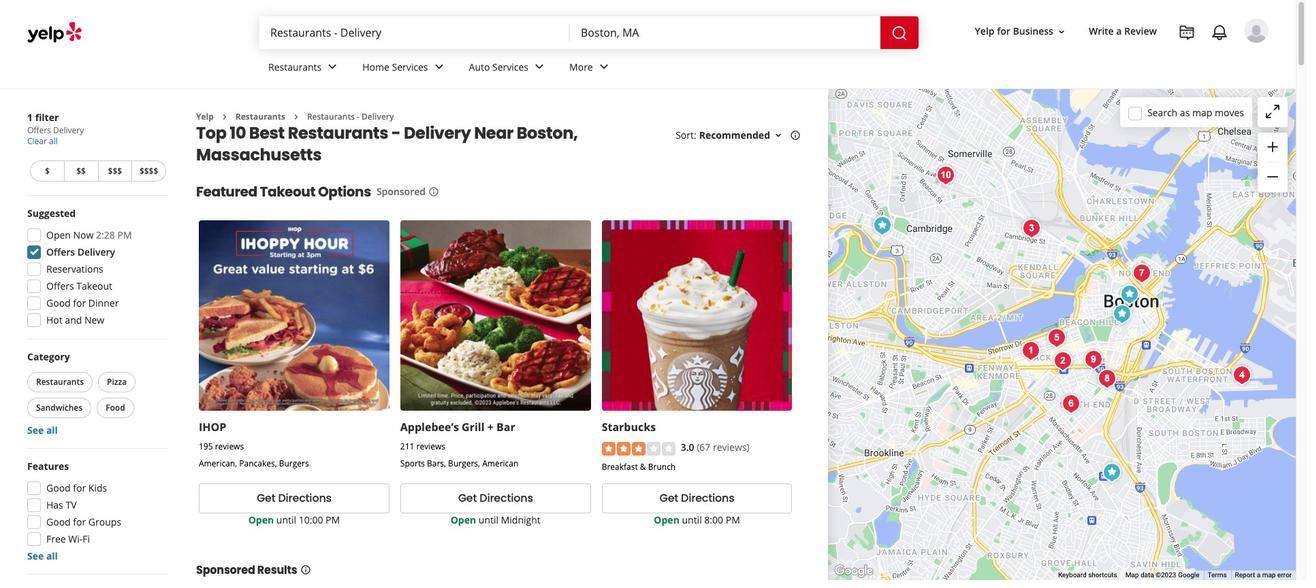 Task type: describe. For each thing, give the bounding box(es) containing it.
get directions for american,
[[257, 491, 332, 507]]

recommended
[[699, 129, 770, 142]]

restaurants - delivery
[[307, 111, 394, 123]]

ihop image
[[869, 212, 896, 240]]

bootleg special image
[[1080, 347, 1107, 374]]

ihop link
[[199, 420, 226, 435]]

for for dinner
[[73, 297, 86, 310]]

pm for starbucks
[[726, 514, 740, 527]]

ali baba image
[[1093, 366, 1121, 393]]

kids
[[88, 482, 107, 495]]

open until 10:00 pm
[[248, 514, 340, 527]]

0 horizontal spatial -
[[357, 111, 360, 123]]

moves
[[1215, 106, 1244, 119]]

1 16 chevron right v2 image from the left
[[219, 112, 230, 122]]

more link
[[559, 49, 623, 89]]

$$$
[[108, 165, 122, 177]]

new
[[84, 314, 104, 327]]

restaurants inside button
[[36, 377, 84, 388]]

open for ihop
[[248, 514, 274, 527]]

zoom in image
[[1265, 139, 1281, 155]]

takeout for offers
[[76, 280, 112, 293]]

google image
[[832, 563, 877, 581]]

restaurants button
[[27, 373, 93, 393]]

$$ button
[[64, 161, 98, 182]]

featured takeout options
[[196, 183, 371, 202]]

search
[[1148, 106, 1178, 119]]

get directions link for american,
[[199, 484, 389, 514]]

- inside top 10 best restaurants - delivery near boston, massachusetts
[[392, 122, 401, 145]]

features
[[27, 460, 69, 473]]

groups
[[88, 516, 121, 529]]

195
[[199, 441, 213, 453]]

starbucks image
[[1116, 281, 1143, 309]]

write
[[1089, 25, 1114, 38]]

$$$$ button
[[132, 161, 166, 182]]

get directions for bar
[[458, 491, 533, 507]]

dinner
[[88, 297, 119, 310]]

breakfast
[[602, 462, 638, 473]]

map for moves
[[1192, 106, 1213, 119]]

has
[[46, 499, 63, 512]]

starbucks image
[[1108, 301, 1136, 328]]

the salty pig image
[[1049, 348, 1076, 375]]

saltie girl image
[[1043, 325, 1070, 352]]

shortcuts
[[1088, 572, 1117, 580]]

top
[[196, 122, 227, 145]]

16 info v2 image
[[300, 565, 311, 576]]

get for american,
[[257, 491, 275, 507]]

brad k. image
[[1244, 18, 1269, 43]]

pauli's image
[[1128, 260, 1155, 287]]

211
[[400, 441, 414, 453]]

google
[[1178, 572, 1200, 580]]

3.0
[[681, 441, 694, 454]]

get for bar
[[458, 491, 477, 507]]

3.0 (67 reviews)
[[681, 441, 750, 454]]

©2023
[[1156, 572, 1177, 580]]

midnight
[[501, 514, 541, 527]]

business
[[1013, 25, 1054, 38]]

16 chevron down v2 image
[[1056, 26, 1067, 37]]

applebee's grill + bar 211 reviews sports bars, burgers, american
[[400, 420, 519, 470]]

pizza
[[107, 377, 127, 388]]

business categories element
[[257, 49, 1269, 89]]

best
[[249, 122, 285, 145]]

yelp for business
[[975, 25, 1054, 38]]

directions for american,
[[278, 491, 332, 507]]

hot and new
[[46, 314, 104, 327]]

1 vertical spatial restaurants link
[[236, 111, 285, 123]]

open until 8:00 pm
[[654, 514, 740, 527]]

report a map error
[[1235, 572, 1292, 580]]

delivery inside group
[[77, 246, 115, 259]]

map for error
[[1262, 572, 1276, 580]]

free wi-fi
[[46, 533, 90, 546]]

suggested
[[27, 207, 76, 220]]

dumpling xuan image
[[1018, 215, 1045, 242]]

home services link
[[352, 49, 458, 89]]

$$$ button
[[98, 161, 132, 182]]

hot
[[46, 314, 62, 327]]

services for auto services
[[492, 60, 529, 73]]

all for features
[[46, 550, 58, 563]]

3 get directions from the left
[[660, 491, 735, 507]]

results
[[257, 563, 297, 579]]

sponsored for sponsored results
[[196, 563, 255, 579]]

brunch
[[648, 462, 676, 473]]

pm for ihop
[[326, 514, 340, 527]]

good for good for groups
[[46, 516, 71, 529]]

tv
[[66, 499, 77, 512]]

now
[[73, 229, 94, 242]]

burgers,
[[448, 459, 480, 470]]

terms
[[1208, 572, 1227, 580]]

for for groups
[[73, 516, 86, 529]]

open now 2:28 pm
[[46, 229, 132, 242]]

24 chevron down v2 image for auto services
[[531, 59, 548, 75]]

starbucks link
[[602, 420, 656, 435]]

Near text field
[[581, 25, 870, 40]]

good for kids
[[46, 482, 107, 495]]

8:00
[[704, 514, 723, 527]]

boston,
[[517, 122, 578, 145]]

notifications image
[[1212, 25, 1228, 41]]

3 directions from the left
[[681, 491, 735, 507]]

delivery inside 1 filter offers delivery clear all
[[53, 125, 84, 136]]

see for features
[[27, 550, 44, 563]]

open inside group
[[46, 229, 71, 242]]

american,
[[199, 459, 237, 470]]

ihop
[[199, 420, 226, 435]]

as
[[1180, 106, 1190, 119]]

sports
[[400, 459, 425, 470]]

directions for bar
[[480, 491, 533, 507]]

keyboard
[[1058, 572, 1087, 580]]

restaurants inside top 10 best restaurants - delivery near boston, massachusetts
[[288, 122, 388, 145]]

all for category
[[46, 424, 58, 437]]

24 chevron down v2 image for restaurants
[[324, 59, 341, 75]]

sort:
[[676, 129, 696, 142]]

for for business
[[997, 25, 1011, 38]]

offers for offers delivery
[[46, 246, 75, 259]]

data
[[1141, 572, 1154, 580]]

burgers
[[279, 459, 309, 470]]

yelp for business button
[[970, 19, 1073, 44]]

search as map moves
[[1148, 106, 1244, 119]]

3 get from the left
[[660, 491, 678, 507]]

bars,
[[427, 459, 446, 470]]

see all button for features
[[27, 550, 58, 563]]

none field near
[[581, 25, 870, 40]]

sponsored for sponsored
[[377, 186, 426, 198]]

offers inside 1 filter offers delivery clear all
[[27, 125, 51, 136]]



Task type: vqa. For each thing, say whether or not it's contained in the screenshot.
Category's 'See all' button
yes



Task type: locate. For each thing, give the bounding box(es) containing it.
delivery inside top 10 best restaurants - delivery near boston, massachusetts
[[404, 122, 471, 145]]

24 chevron down v2 image
[[324, 59, 341, 75], [531, 59, 548, 75]]

american
[[482, 459, 519, 470]]

projects image
[[1179, 25, 1195, 41]]

0 horizontal spatial directions
[[278, 491, 332, 507]]

1 horizontal spatial until
[[479, 514, 499, 527]]

24 chevron down v2 image left auto
[[431, 59, 447, 75]]

and
[[65, 314, 82, 327]]

0 vertical spatial offers
[[27, 125, 51, 136]]

directions
[[278, 491, 332, 507], [480, 491, 533, 507], [681, 491, 735, 507]]

2 get directions from the left
[[458, 491, 533, 507]]

24 chevron down v2 image inside auto services link
[[531, 59, 548, 75]]

1 services from the left
[[392, 60, 428, 73]]

services right auto
[[492, 60, 529, 73]]

1 see all from the top
[[27, 424, 58, 437]]

2 vertical spatial good
[[46, 516, 71, 529]]

good up has tv
[[46, 482, 71, 495]]

open for applebee's grill + bar
[[451, 514, 476, 527]]

10:00
[[299, 514, 323, 527]]

1 horizontal spatial none field
[[581, 25, 870, 40]]

16 chevron down v2 image
[[773, 130, 784, 141]]

sponsored results
[[196, 563, 297, 579]]

0 horizontal spatial reviews
[[215, 441, 244, 453]]

open
[[46, 229, 71, 242], [248, 514, 274, 527], [451, 514, 476, 527], [654, 514, 680, 527]]

1 horizontal spatial 16 chevron right v2 image
[[291, 112, 302, 122]]

group
[[1258, 133, 1288, 193], [23, 207, 169, 332], [25, 351, 169, 438], [23, 460, 169, 564]]

takeout down massachusetts
[[260, 183, 315, 202]]

3 get directions link from the left
[[602, 484, 792, 514]]

24 chevron down v2 image right auto services in the left of the page
[[531, 59, 548, 75]]

report a map error link
[[1235, 572, 1292, 580]]

grill
[[462, 420, 485, 435]]

2 vertical spatial all
[[46, 550, 58, 563]]

pm inside group
[[117, 229, 132, 242]]

1 good from the top
[[46, 297, 71, 310]]

2 see all from the top
[[27, 550, 58, 563]]

16 chevron right v2 image right best
[[291, 112, 302, 122]]

get down the burgers,
[[458, 491, 477, 507]]

restaurants link
[[257, 49, 352, 89], [236, 111, 285, 123]]

reviews)
[[713, 441, 750, 454]]

user actions element
[[964, 17, 1288, 101]]

until left 8:00
[[682, 514, 702, 527]]

2 none field from the left
[[581, 25, 870, 40]]

pm right 10:00
[[326, 514, 340, 527]]

auto
[[469, 60, 490, 73]]

a right report on the right
[[1257, 572, 1261, 580]]

good for groups
[[46, 516, 121, 529]]

search image
[[892, 25, 908, 41]]

anoush'ella image
[[1057, 391, 1085, 418]]

until for bar
[[479, 514, 499, 527]]

write a review link
[[1084, 19, 1163, 44]]

1 horizontal spatial map
[[1262, 572, 1276, 580]]

a right write
[[1116, 25, 1122, 38]]

near
[[474, 122, 514, 145]]

2 see from the top
[[27, 550, 44, 563]]

1 horizontal spatial -
[[392, 122, 401, 145]]

for inside the yelp for business button
[[997, 25, 1011, 38]]

2 horizontal spatial pm
[[726, 514, 740, 527]]

for up wi-
[[73, 516, 86, 529]]

16 info v2 image right 16 chevron down v2 icon at the top right of page
[[790, 130, 801, 141]]

directions up 10:00
[[278, 491, 332, 507]]

delivery down home
[[362, 111, 394, 123]]

wi-
[[68, 533, 83, 546]]

1 get from the left
[[257, 491, 275, 507]]

2 horizontal spatial directions
[[681, 491, 735, 507]]

1 vertical spatial sponsored
[[196, 563, 255, 579]]

get up open until 10:00 pm
[[257, 491, 275, 507]]

a
[[1116, 25, 1122, 38], [1257, 572, 1261, 580]]

good for good for dinner
[[46, 297, 71, 310]]

1 vertical spatial good
[[46, 482, 71, 495]]

1 until from the left
[[276, 514, 296, 527]]

0 vertical spatial map
[[1192, 106, 1213, 119]]

see all down sandwiches button
[[27, 424, 58, 437]]

1 horizontal spatial get directions
[[458, 491, 533, 507]]

restaurants inside the business categories element
[[268, 60, 322, 73]]

ihop 195 reviews american, pancakes, burgers
[[199, 420, 309, 470]]

yelp for yelp for business
[[975, 25, 995, 38]]

delivery left near
[[404, 122, 471, 145]]

1 vertical spatial all
[[46, 424, 58, 437]]

0 horizontal spatial none field
[[270, 25, 559, 40]]

0 vertical spatial sponsored
[[377, 186, 426, 198]]

offers
[[27, 125, 51, 136], [46, 246, 75, 259], [46, 280, 74, 293]]

0 horizontal spatial until
[[276, 514, 296, 527]]

2 reviews from the left
[[416, 441, 445, 453]]

1 vertical spatial see all
[[27, 550, 58, 563]]

home services
[[362, 60, 428, 73]]

0 horizontal spatial 24 chevron down v2 image
[[324, 59, 341, 75]]

good up hot
[[46, 297, 71, 310]]

1 get directions link from the left
[[199, 484, 389, 514]]

1 horizontal spatial directions
[[480, 491, 533, 507]]

chickadee image
[[1228, 362, 1256, 390]]

bar
[[496, 420, 515, 435]]

sponsored
[[377, 186, 426, 198], [196, 563, 255, 579]]

a inside "element"
[[1116, 25, 1122, 38]]

see all for features
[[27, 550, 58, 563]]

see all button down "free"
[[27, 550, 58, 563]]

offers down filter
[[27, 125, 51, 136]]

reviews inside ihop 195 reviews american, pancakes, burgers
[[215, 441, 244, 453]]

yelp left business
[[975, 25, 995, 38]]

-
[[357, 111, 360, 123], [392, 122, 401, 145]]

all
[[49, 136, 58, 147], [46, 424, 58, 437], [46, 550, 58, 563]]

group containing suggested
[[23, 207, 169, 332]]

pizza button
[[98, 373, 136, 393]]

1 vertical spatial 16 info v2 image
[[428, 187, 439, 198]]

2 24 chevron down v2 image from the left
[[596, 59, 612, 75]]

2 get directions link from the left
[[400, 484, 591, 514]]

see all button down sandwiches button
[[27, 424, 58, 437]]

restaurants link up massachusetts
[[236, 111, 285, 123]]

until left 10:00
[[276, 514, 296, 527]]

1 24 chevron down v2 image from the left
[[431, 59, 447, 75]]

krasi image
[[1017, 338, 1044, 365]]

takeout up dinner
[[76, 280, 112, 293]]

see all for category
[[27, 424, 58, 437]]

16 info v2 image down top 10 best restaurants - delivery near boston, massachusetts
[[428, 187, 439, 198]]

&
[[640, 462, 646, 473]]

applebee's grill + bar link
[[400, 420, 515, 435]]

1 see from the top
[[27, 424, 44, 437]]

sponsored left results
[[196, 563, 255, 579]]

restaurants link up restaurants - delivery
[[257, 49, 352, 89]]

map data ©2023 google
[[1126, 572, 1200, 580]]

good for good for kids
[[46, 482, 71, 495]]

1 vertical spatial see all button
[[27, 550, 58, 563]]

2:28
[[96, 229, 115, 242]]

options
[[318, 183, 371, 202]]

a for write
[[1116, 25, 1122, 38]]

0 vertical spatial see
[[27, 424, 44, 437]]

0 horizontal spatial services
[[392, 60, 428, 73]]

review
[[1124, 25, 1157, 38]]

map region
[[779, 0, 1303, 581]]

(67
[[697, 441, 711, 454]]

None search field
[[259, 16, 921, 49]]

24 chevron down v2 image inside home services link
[[431, 59, 447, 75]]

services right home
[[392, 60, 428, 73]]

1 horizontal spatial 16 info v2 image
[[790, 130, 801, 141]]

3 star rating image
[[602, 442, 675, 456]]

group containing features
[[23, 460, 169, 564]]

1
[[27, 111, 33, 124]]

reviews inside applebee's grill + bar 211 reviews sports bars, burgers, american
[[416, 441, 445, 453]]

1 vertical spatial map
[[1262, 572, 1276, 580]]

1 horizontal spatial services
[[492, 60, 529, 73]]

pm
[[117, 229, 132, 242], [326, 514, 340, 527], [726, 514, 740, 527]]

1 none field from the left
[[270, 25, 559, 40]]

until
[[276, 514, 296, 527], [479, 514, 499, 527], [682, 514, 702, 527]]

offers for offers takeout
[[46, 280, 74, 293]]

0 horizontal spatial get directions link
[[199, 484, 389, 514]]

0 vertical spatial all
[[49, 136, 58, 147]]

offers down reservations on the left of page
[[46, 280, 74, 293]]

get directions link down american
[[400, 484, 591, 514]]

open down suggested
[[46, 229, 71, 242]]

map right as
[[1192, 106, 1213, 119]]

10
[[230, 122, 246, 145]]

none field up home services link
[[270, 25, 559, 40]]

carolicious image
[[932, 162, 959, 189]]

food
[[106, 403, 125, 414]]

1 reviews from the left
[[215, 441, 244, 453]]

featured
[[196, 183, 257, 202]]

see all button for category
[[27, 424, 58, 437]]

a for report
[[1257, 572, 1261, 580]]

0 vertical spatial yelp
[[975, 25, 995, 38]]

yelp
[[975, 25, 995, 38], [196, 111, 214, 123]]

1 24 chevron down v2 image from the left
[[324, 59, 341, 75]]

open until midnight
[[451, 514, 541, 527]]

2 horizontal spatial get directions link
[[602, 484, 792, 514]]

services for home services
[[392, 60, 428, 73]]

0 vertical spatial restaurants link
[[257, 49, 352, 89]]

1 vertical spatial see
[[27, 550, 44, 563]]

16 chevron right v2 image right yelp link
[[219, 112, 230, 122]]

sandwiches
[[36, 403, 82, 414]]

0 horizontal spatial get
[[257, 491, 275, 507]]

open left 8:00
[[654, 514, 680, 527]]

for down offers takeout on the left of the page
[[73, 297, 86, 310]]

2 get from the left
[[458, 491, 477, 507]]

1 horizontal spatial 24 chevron down v2 image
[[596, 59, 612, 75]]

0 horizontal spatial get directions
[[257, 491, 332, 507]]

None field
[[270, 25, 559, 40], [581, 25, 870, 40]]

get directions up open until midnight
[[458, 491, 533, 507]]

zoom out image
[[1265, 169, 1281, 185]]

open down the burgers,
[[451, 514, 476, 527]]

16 info v2 image for featured takeout options
[[428, 187, 439, 198]]

map
[[1126, 572, 1139, 580]]

2 horizontal spatial get directions
[[660, 491, 735, 507]]

get down 'brunch'
[[660, 491, 678, 507]]

more
[[569, 60, 593, 73]]

category
[[27, 351, 70, 364]]

pm right 2:28
[[117, 229, 132, 242]]

terms link
[[1208, 572, 1227, 580]]

massachusetts
[[196, 144, 322, 166]]

yelp for yelp link
[[196, 111, 214, 123]]

get directions link down 'brunch'
[[602, 484, 792, 514]]

0 horizontal spatial 24 chevron down v2 image
[[431, 59, 447, 75]]

pm right 8:00
[[726, 514, 740, 527]]

16 info v2 image
[[790, 130, 801, 141], [428, 187, 439, 198]]

1 vertical spatial a
[[1257, 572, 1261, 580]]

1 horizontal spatial reviews
[[416, 441, 445, 453]]

free
[[46, 533, 66, 546]]

2 directions from the left
[[480, 491, 533, 507]]

get directions link for bar
[[400, 484, 591, 514]]

+
[[487, 420, 494, 435]]

24 chevron down v2 image for home services
[[431, 59, 447, 75]]

for left kids
[[73, 482, 86, 495]]

0 vertical spatial see all
[[27, 424, 58, 437]]

get directions link down burgers
[[199, 484, 389, 514]]

reviews up american,
[[215, 441, 244, 453]]

1 see all button from the top
[[27, 424, 58, 437]]

see all button
[[27, 424, 58, 437], [27, 550, 58, 563]]

all down "free"
[[46, 550, 58, 563]]

until for american,
[[276, 514, 296, 527]]

open for starbucks
[[654, 514, 680, 527]]

2 24 chevron down v2 image from the left
[[531, 59, 548, 75]]

2 good from the top
[[46, 482, 71, 495]]

offers takeout
[[46, 280, 112, 293]]

1 horizontal spatial takeout
[[260, 183, 315, 202]]

1 horizontal spatial sponsored
[[377, 186, 426, 198]]

keyboard shortcuts button
[[1058, 571, 1117, 581]]

all down sandwiches button
[[46, 424, 58, 437]]

none field up the business categories element
[[581, 25, 870, 40]]

get directions up open until 8:00 pm
[[660, 491, 735, 507]]

fi
[[83, 533, 90, 546]]

0 horizontal spatial takeout
[[76, 280, 112, 293]]

3 until from the left
[[682, 514, 702, 527]]

offers up reservations on the left of page
[[46, 246, 75, 259]]

delivery down open now 2:28 pm
[[77, 246, 115, 259]]

yelp link
[[196, 111, 214, 123]]

for for kids
[[73, 482, 86, 495]]

1 vertical spatial takeout
[[76, 280, 112, 293]]

0 horizontal spatial sponsored
[[196, 563, 255, 579]]

24 chevron down v2 image inside restaurants link
[[324, 59, 341, 75]]

1 horizontal spatial pm
[[326, 514, 340, 527]]

24 chevron down v2 image inside more link
[[596, 59, 612, 75]]

0 horizontal spatial a
[[1116, 25, 1122, 38]]

3 good from the top
[[46, 516, 71, 529]]

0 horizontal spatial map
[[1192, 106, 1213, 119]]

0 vertical spatial see all button
[[27, 424, 58, 437]]

24 chevron down v2 image left home
[[324, 59, 341, 75]]

0 horizontal spatial yelp
[[196, 111, 214, 123]]

2 vertical spatial offers
[[46, 280, 74, 293]]

16 info v2 image for top 10 best restaurants - delivery near boston, massachusetts
[[790, 130, 801, 141]]

reservations
[[46, 263, 103, 276]]

0 vertical spatial good
[[46, 297, 71, 310]]

takeout for featured
[[260, 183, 315, 202]]

all right the 'clear'
[[49, 136, 58, 147]]

1 directions from the left
[[278, 491, 332, 507]]

24 chevron down v2 image right more
[[596, 59, 612, 75]]

0 vertical spatial 16 info v2 image
[[790, 130, 801, 141]]

good for dinner
[[46, 297, 119, 310]]

1 get directions from the left
[[257, 491, 332, 507]]

clear all link
[[27, 136, 58, 147]]

home
[[362, 60, 390, 73]]

1 horizontal spatial yelp
[[975, 25, 995, 38]]

breakfast & brunch
[[602, 462, 676, 473]]

yelp left the 10
[[196, 111, 214, 123]]

1 filter offers delivery clear all
[[27, 111, 84, 147]]

top 10 best restaurants - delivery near boston, massachusetts
[[196, 122, 578, 166]]

see all
[[27, 424, 58, 437], [27, 550, 58, 563]]

1 horizontal spatial a
[[1257, 572, 1261, 580]]

2 services from the left
[[492, 60, 529, 73]]

0 vertical spatial a
[[1116, 25, 1122, 38]]

food button
[[97, 398, 134, 419]]

2 horizontal spatial get
[[660, 491, 678, 507]]

Find text field
[[270, 25, 559, 40]]

sponsored down top 10 best restaurants - delivery near boston, massachusetts
[[377, 186, 426, 198]]

for left business
[[997, 25, 1011, 38]]

16 chevron right v2 image
[[219, 112, 230, 122], [291, 112, 302, 122]]

none field find
[[270, 25, 559, 40]]

delivery
[[362, 111, 394, 123], [404, 122, 471, 145], [53, 125, 84, 136], [77, 246, 115, 259]]

all inside 1 filter offers delivery clear all
[[49, 136, 58, 147]]

group containing category
[[25, 351, 169, 438]]

map left error
[[1262, 572, 1276, 580]]

services
[[392, 60, 428, 73], [492, 60, 529, 73]]

1 horizontal spatial get directions link
[[400, 484, 591, 514]]

24 chevron down v2 image
[[431, 59, 447, 75], [596, 59, 612, 75]]

$
[[45, 165, 50, 177]]

open left 10:00
[[248, 514, 274, 527]]

directions up 8:00
[[681, 491, 735, 507]]

delivery down filter
[[53, 125, 84, 136]]

0 horizontal spatial 16 info v2 image
[[428, 187, 439, 198]]

yelp inside button
[[975, 25, 995, 38]]

reviews up the bars,
[[416, 441, 445, 453]]

applebee's
[[400, 420, 459, 435]]

1 horizontal spatial 24 chevron down v2 image
[[531, 59, 548, 75]]

24 chevron down v2 image for more
[[596, 59, 612, 75]]

report
[[1235, 572, 1255, 580]]

1 vertical spatial yelp
[[196, 111, 214, 123]]

see all down "free"
[[27, 550, 58, 563]]

expand map image
[[1265, 103, 1281, 120]]

2 until from the left
[[479, 514, 499, 527]]

0 horizontal spatial 16 chevron right v2 image
[[219, 112, 230, 122]]

1 horizontal spatial get
[[458, 491, 477, 507]]

1 vertical spatial offers
[[46, 246, 75, 259]]

good up "free"
[[46, 516, 71, 529]]

get directions up open until 10:00 pm
[[257, 491, 332, 507]]

error
[[1278, 572, 1292, 580]]

keyboard shortcuts
[[1058, 572, 1117, 580]]

directions up open until midnight
[[480, 491, 533, 507]]

2 see all button from the top
[[27, 550, 58, 563]]

0 horizontal spatial pm
[[117, 229, 132, 242]]

until left midnight
[[479, 514, 499, 527]]

0 vertical spatial takeout
[[260, 183, 315, 202]]

restaurants
[[268, 60, 322, 73], [236, 111, 285, 123], [307, 111, 355, 123], [288, 122, 388, 145], [36, 377, 84, 388]]

2 16 chevron right v2 image from the left
[[291, 112, 302, 122]]

$$$$
[[140, 165, 158, 177]]

applebee's grill + bar image
[[1098, 460, 1125, 487]]

auto services link
[[458, 49, 559, 89]]

2 horizontal spatial until
[[682, 514, 702, 527]]

see for category
[[27, 424, 44, 437]]



